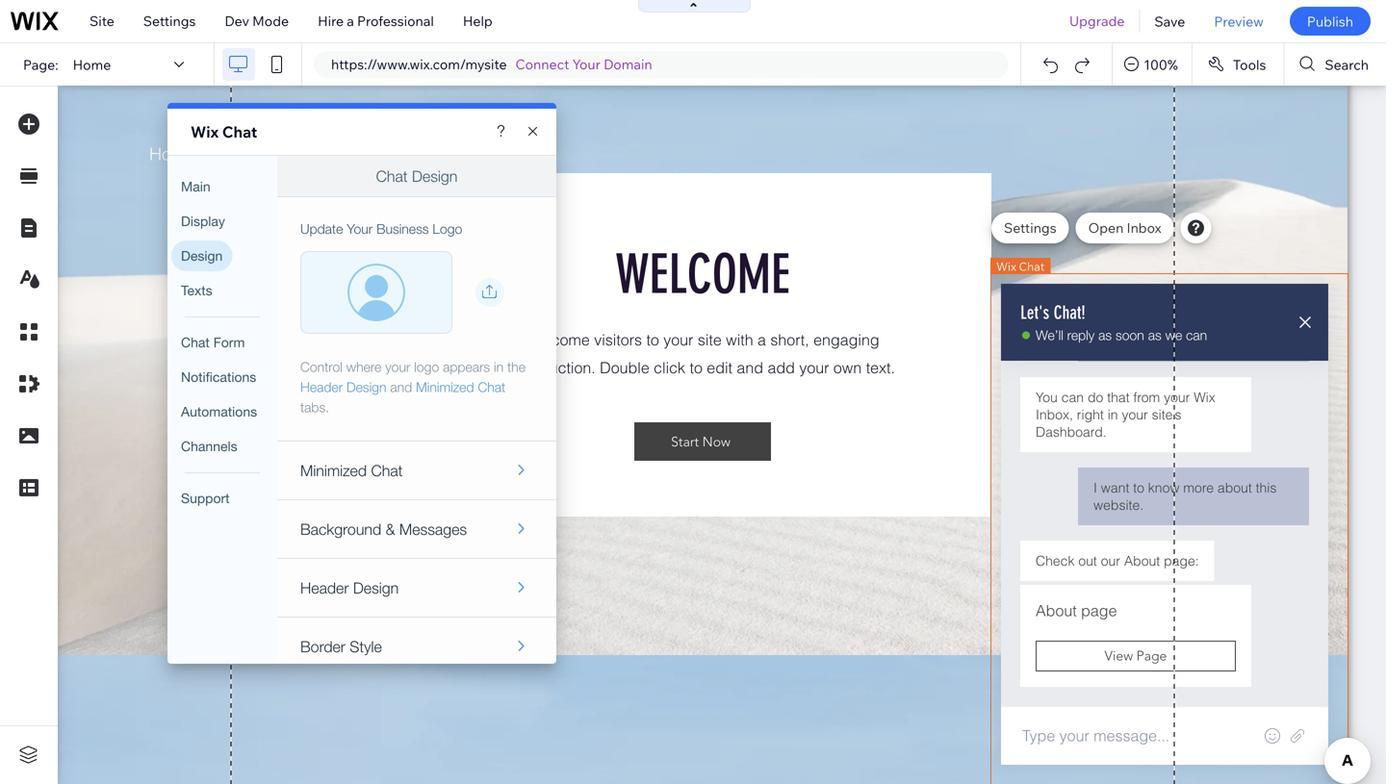 Task type: vqa. For each thing, say whether or not it's contained in the screenshot.
HIRE
yes



Task type: locate. For each thing, give the bounding box(es) containing it.
1 vertical spatial settings
[[1004, 220, 1057, 236]]

1 horizontal spatial wix
[[996, 259, 1016, 274]]

0 horizontal spatial chat
[[222, 122, 257, 142]]

1 horizontal spatial settings
[[1004, 220, 1057, 236]]

1 vertical spatial chat
[[1019, 259, 1045, 274]]

settings left dev at top
[[143, 13, 196, 29]]

0 horizontal spatial settings
[[143, 13, 196, 29]]

0 vertical spatial wix
[[191, 122, 219, 142]]

1 horizontal spatial chat
[[1019, 259, 1045, 274]]

open
[[1088, 220, 1124, 236]]

0 vertical spatial settings
[[143, 13, 196, 29]]

100%
[[1144, 56, 1178, 73]]

preview
[[1214, 13, 1264, 30]]

0 vertical spatial chat
[[222, 122, 257, 142]]

help
[[463, 13, 493, 29]]

home
[[73, 56, 111, 73]]

publish button
[[1290, 7, 1371, 36]]

hire
[[318, 13, 344, 29]]

site
[[90, 13, 114, 29]]

upgrade
[[1070, 13, 1125, 29]]

wix
[[191, 122, 219, 142], [996, 259, 1016, 274]]

settings left open
[[1004, 220, 1057, 236]]

settings
[[143, 13, 196, 29], [1004, 220, 1057, 236]]

1 vertical spatial wix
[[996, 259, 1016, 274]]

chat
[[222, 122, 257, 142], [1019, 259, 1045, 274]]

connect
[[516, 56, 569, 73]]

100% button
[[1113, 43, 1192, 86]]

0 horizontal spatial wix chat
[[191, 122, 257, 142]]

1 horizontal spatial wix chat
[[996, 259, 1045, 274]]

1 vertical spatial wix chat
[[996, 259, 1045, 274]]

wix chat
[[191, 122, 257, 142], [996, 259, 1045, 274]]

save button
[[1140, 0, 1200, 42]]

0 horizontal spatial wix
[[191, 122, 219, 142]]



Task type: describe. For each thing, give the bounding box(es) containing it.
your
[[572, 56, 601, 73]]

mode
[[252, 13, 289, 29]]

search
[[1325, 56, 1369, 73]]

tools button
[[1193, 43, 1284, 86]]

publish
[[1307, 13, 1354, 30]]

tools
[[1233, 56, 1266, 73]]

dev mode
[[225, 13, 289, 29]]

hire a professional
[[318, 13, 434, 29]]

domain
[[604, 56, 652, 73]]

save
[[1155, 13, 1185, 30]]

https://www.wix.com/mysite
[[331, 56, 507, 73]]

preview button
[[1200, 0, 1278, 42]]

search button
[[1285, 43, 1386, 86]]

0 vertical spatial wix chat
[[191, 122, 257, 142]]

professional
[[357, 13, 434, 29]]

inbox
[[1127, 220, 1162, 236]]

a
[[347, 13, 354, 29]]

https://www.wix.com/mysite connect your domain
[[331, 56, 652, 73]]

dev
[[225, 13, 249, 29]]

open inbox
[[1088, 220, 1162, 236]]



